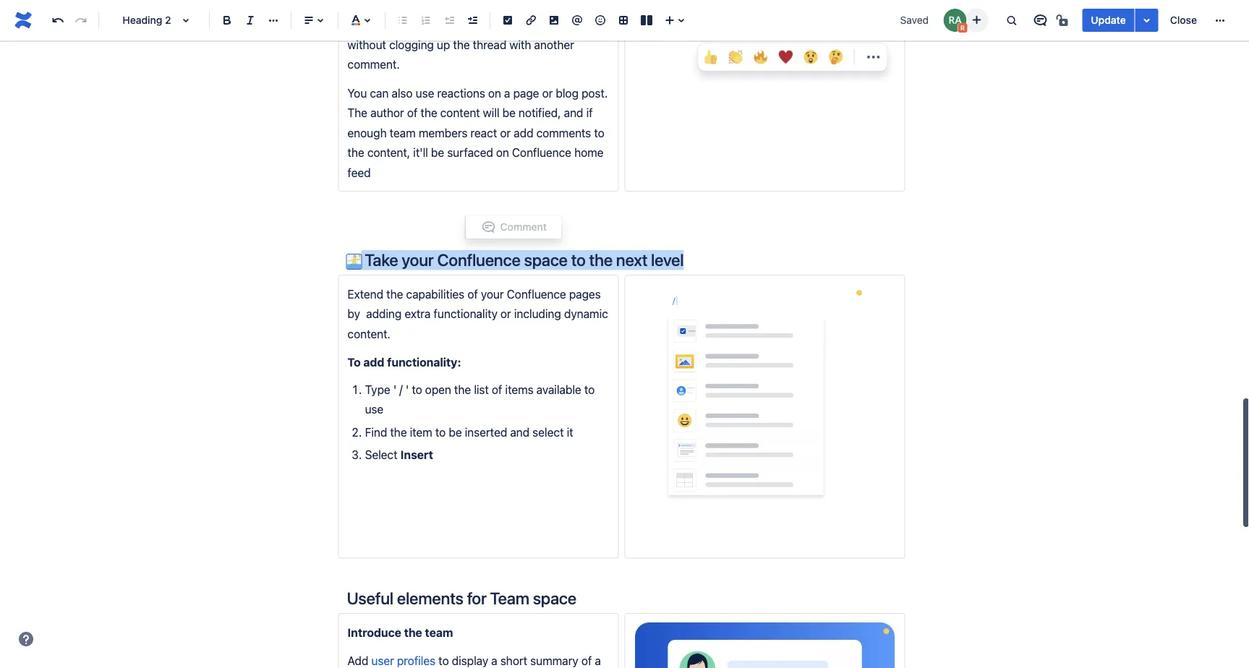 Task type: vqa. For each thing, say whether or not it's contained in the screenshot.
Find and replace icon
yes



Task type: describe. For each thing, give the bounding box(es) containing it.
surfaced
[[447, 146, 493, 159]]

add user profiles
[[348, 654, 436, 668]]

react
[[471, 126, 497, 140]]

by
[[348, 307, 360, 321]]

close button
[[1162, 9, 1206, 32]]

saved
[[900, 14, 929, 26]]

add
[[348, 654, 368, 668]]

want
[[475, 0, 500, 12]]

bullet list ⌘⇧8 image
[[394, 12, 412, 29]]

the up feed
[[348, 146, 364, 159]]

another
[[534, 38, 574, 52]]

clogging
[[389, 38, 434, 52]]

you've
[[485, 18, 519, 32]]

confluence inside you can also use reactions on a page or blog post. the author of the content will be notified, and if enough team members react or add comments to the content, it'll be surfaced on confluence home feed
[[512, 146, 571, 159]]

functionality
[[434, 307, 498, 321]]

use
[[348, 0, 368, 12]]

the
[[348, 106, 367, 120]]

home
[[574, 146, 604, 159]]

seen
[[522, 18, 547, 32]]

type
[[365, 383, 390, 396]]

without
[[348, 38, 386, 52]]

content
[[440, 106, 480, 120]]

content.
[[348, 327, 391, 341]]

short
[[500, 654, 527, 668]]

or left blog
[[542, 86, 553, 100]]

the up profiles
[[404, 626, 422, 639]]

numbered list ⌘⇧7 image
[[417, 12, 435, 29]]

introduce
[[348, 626, 401, 639]]

the right find
[[390, 425, 407, 439]]

items
[[505, 383, 534, 396]]

confluence inside extend the capabilities of your confluence pages by  adding extra functionality or including dynamic content.
[[507, 287, 566, 301]]

update button
[[1082, 9, 1135, 32]]

a inside you can also use reactions on a page or blog post. the author of the content will be notified, and if enough team members react or add comments to the content, it'll be surfaced on confluence home feed
[[504, 86, 510, 100]]

introduce the team
[[348, 626, 453, 639]]

2
[[165, 14, 171, 26]]

close
[[1170, 14, 1197, 26]]

summary
[[530, 654, 579, 668]]

add inside you can also use reactions on a page or blog post. the author of the content will be notified, and if enough team members react or add comments to the content, it'll be surfaced on confluence home feed
[[514, 126, 534, 140]]

0 horizontal spatial your
[[402, 250, 434, 270]]

1 horizontal spatial be
[[449, 425, 462, 439]]

support
[[516, 0, 556, 12]]

2 horizontal spatial be
[[503, 106, 516, 120]]

available
[[537, 383, 581, 396]]

align left image
[[300, 12, 318, 29]]

team inside you can also use reactions on a page or blog post. the author of the content will be notified, and if enough team members react or add comments to the content, it'll be surfaced on confluence home feed
[[390, 126, 416, 140]]

thread
[[473, 38, 507, 52]]

update
[[1091, 14, 1126, 26]]

or right react
[[500, 126, 511, 140]]

useful
[[347, 588, 394, 608]]

1 vertical spatial add
[[363, 356, 385, 369]]

the inside use reactions when you want to support a comment or acknowledge you've seen one without clogging up the thread with another comment.
[[453, 38, 470, 52]]

take
[[365, 250, 398, 270]]

of inside you can also use reactions on a page or blog post. the author of the content will be notified, and if enough team members react or add comments to the content, it'll be surfaced on confluence home feed
[[407, 106, 418, 120]]

and inside you can also use reactions on a page or blog post. the author of the content will be notified, and if enough team members react or add comments to the content, it'll be surfaced on confluence home feed
[[564, 106, 583, 120]]

1 vertical spatial on
[[496, 146, 509, 159]]

1 vertical spatial be
[[431, 146, 444, 159]]

extend
[[348, 287, 383, 301]]

type ' / ' to open the list of items available to use
[[365, 383, 598, 416]]

2 ' from the left
[[406, 383, 409, 396]]

the up members
[[421, 106, 437, 120]]

action item image
[[499, 12, 517, 29]]

to right item
[[435, 425, 446, 439]]

1 ' from the left
[[393, 383, 397, 396]]

acknowledge
[[413, 18, 482, 32]]

to right /
[[412, 383, 422, 396]]

user
[[371, 654, 394, 668]]

also
[[392, 86, 413, 100]]

you
[[348, 86, 367, 100]]

1 vertical spatial space
[[533, 588, 577, 608]]

italic ⌘i image
[[242, 12, 259, 29]]

with
[[510, 38, 531, 52]]

use reactions when you want to support a comment or acknowledge you've seen one without clogging up the thread with another comment.
[[348, 0, 577, 71]]

0 vertical spatial space
[[524, 250, 568, 270]]

for
[[467, 588, 487, 608]]

capabilities
[[406, 287, 465, 301]]

insert
[[401, 448, 433, 462]]

table image
[[615, 12, 632, 29]]

a left short
[[491, 654, 497, 668]]

take your confluence space to the next level
[[361, 250, 684, 270]]

will
[[483, 106, 500, 120]]

profiles
[[397, 654, 436, 668]]

display
[[452, 654, 488, 668]]

enough
[[348, 126, 387, 140]]

of inside extend the capabilities of your confluence pages by  adding extra functionality or including dynamic content.
[[468, 287, 478, 301]]

link image
[[522, 12, 540, 29]]

indent tab image
[[464, 12, 481, 29]]

pages
[[569, 287, 601, 301]]

you
[[453, 0, 472, 12]]

open
[[425, 383, 451, 396]]

members
[[419, 126, 468, 140]]

useful elements for team space
[[347, 588, 577, 608]]

one
[[550, 18, 569, 32]]

mention image
[[569, 12, 586, 29]]

can
[[370, 86, 389, 100]]

elements
[[397, 588, 464, 608]]

including
[[514, 307, 561, 321]]

to up pages
[[571, 250, 586, 270]]



Task type: locate. For each thing, give the bounding box(es) containing it.
your inside extend the capabilities of your confluence pages by  adding extra functionality or including dynamic content.
[[481, 287, 504, 301]]

next
[[616, 250, 648, 270]]

when
[[422, 0, 450, 12]]

0 horizontal spatial add
[[363, 356, 385, 369]]

2 vertical spatial confluence
[[507, 287, 566, 301]]

comment icon image
[[1032, 12, 1049, 29]]

:man_playing_water_polo: image
[[347, 255, 361, 269]]

0 horizontal spatial use
[[365, 402, 384, 416]]

functionality:
[[387, 356, 461, 369]]

select
[[533, 425, 564, 439]]

0 vertical spatial on
[[488, 86, 501, 100]]

confluence
[[512, 146, 571, 159], [437, 250, 521, 270], [507, 287, 566, 301]]

blog
[[556, 86, 579, 100]]

you can also use reactions on a page or blog post. the author of the content will be notified, and if enough team members react or add comments to the content, it'll be surfaced on confluence home feed
[[348, 86, 611, 179]]

extend the capabilities of your confluence pages by  adding extra functionality or including dynamic content.
[[348, 287, 611, 341]]

0 vertical spatial confluence
[[512, 146, 571, 159]]

the left "list"
[[454, 383, 471, 396]]

select
[[365, 448, 398, 462]]

1 vertical spatial use
[[365, 402, 384, 416]]

to
[[348, 356, 361, 369]]

dynamic
[[564, 307, 608, 321]]

adding
[[366, 307, 402, 321]]

reactions inside use reactions when you want to support a comment or acknowledge you've seen one without clogging up the thread with another comment.
[[371, 0, 419, 12]]

select insert
[[365, 448, 433, 462]]

add image, video, or file image
[[545, 12, 563, 29]]

space
[[524, 250, 568, 270], [533, 588, 577, 608]]

heading
[[122, 14, 162, 26]]

of right summary on the left of the page
[[581, 654, 592, 668]]

:man_playing_water_polo: image
[[347, 255, 361, 269]]

redo ⌘⇧z image
[[72, 12, 90, 29]]

or left including
[[501, 307, 511, 321]]

no restrictions image
[[1055, 12, 1072, 29]]

0 horizontal spatial be
[[431, 146, 444, 159]]

0 vertical spatial your
[[402, 250, 434, 270]]

to
[[503, 0, 513, 12], [594, 126, 605, 140], [571, 250, 586, 270], [412, 383, 422, 396], [584, 383, 595, 396], [435, 425, 446, 439], [439, 654, 449, 668]]

comments
[[536, 126, 591, 140]]

to inside use reactions when you want to support a comment or acknowledge you've seen one without clogging up the thread with another comment.
[[503, 0, 513, 12]]

the
[[453, 38, 470, 52], [421, 106, 437, 120], [348, 146, 364, 159], [589, 250, 613, 270], [386, 287, 403, 301], [454, 383, 471, 396], [390, 425, 407, 439], [404, 626, 422, 639]]

reactions
[[371, 0, 419, 12], [437, 86, 485, 100]]

0 horizontal spatial reactions
[[371, 0, 419, 12]]

it
[[567, 425, 573, 439]]

' left /
[[393, 383, 397, 396]]

bold ⌘b image
[[218, 12, 236, 29]]

content,
[[367, 146, 410, 159]]

and left the if
[[564, 106, 583, 120]]

to display a short summary of a
[[348, 654, 604, 668]]

adjust update settings image
[[1138, 12, 1156, 29]]

be right will
[[503, 106, 516, 120]]

author
[[370, 106, 404, 120]]

on down react
[[496, 146, 509, 159]]

page
[[513, 86, 539, 100]]

0 vertical spatial and
[[564, 106, 583, 120]]

to up 'home'
[[594, 126, 605, 140]]

' right /
[[406, 383, 409, 396]]

0 vertical spatial reactions
[[371, 0, 419, 12]]

1 vertical spatial confluence
[[437, 250, 521, 270]]

comment.
[[348, 58, 400, 71]]

it'll
[[413, 146, 428, 159]]

0 vertical spatial be
[[503, 106, 516, 120]]

level
[[651, 250, 684, 270]]

confluence up including
[[507, 287, 566, 301]]

use right also
[[416, 86, 434, 100]]

use inside type ' / ' to open the list of items available to use
[[365, 402, 384, 416]]

team up content,
[[390, 126, 416, 140]]

add
[[514, 126, 534, 140], [363, 356, 385, 369]]

feed
[[348, 166, 371, 179]]

team
[[390, 126, 416, 140], [425, 626, 453, 639]]

undo ⌘z image
[[49, 12, 67, 29]]

list
[[474, 383, 489, 396]]

your
[[402, 250, 434, 270], [481, 287, 504, 301]]

to up you've
[[503, 0, 513, 12]]

0 vertical spatial add
[[514, 126, 534, 140]]

to inside you can also use reactions on a page or blog post. the author of the content will be notified, and if enough team members react or add comments to the content, it'll be surfaced on confluence home feed
[[594, 126, 605, 140]]

if
[[586, 106, 593, 120]]

space right team
[[533, 588, 577, 608]]

of
[[407, 106, 418, 120], [468, 287, 478, 301], [492, 383, 502, 396], [581, 654, 592, 668]]

use inside you can also use reactions on a page or blog post. the author of the content will be notified, and if enough team members react or add comments to the content, it'll be surfaced on confluence home feed
[[416, 86, 434, 100]]

of down also
[[407, 106, 418, 120]]

on up will
[[488, 86, 501, 100]]

use
[[416, 86, 434, 100], [365, 402, 384, 416]]

help image
[[17, 631, 35, 648]]

the right 'up'
[[453, 38, 470, 52]]

post.
[[582, 86, 608, 100]]

confluence image
[[12, 9, 35, 32], [12, 9, 35, 32]]

your up functionality
[[481, 287, 504, 301]]

ruby anderson image
[[944, 9, 967, 32]]

team
[[490, 588, 529, 608]]

heading 2 button
[[105, 4, 203, 36]]

the up "adding"
[[386, 287, 403, 301]]

1 horizontal spatial your
[[481, 287, 504, 301]]

a inside use reactions when you want to support a comment or acknowledge you've seen one without clogging up the thread with another comment.
[[559, 0, 566, 12]]

find and replace image
[[1003, 12, 1020, 29]]

on
[[488, 86, 501, 100], [496, 146, 509, 159]]

inserted
[[465, 425, 507, 439]]

1 horizontal spatial team
[[425, 626, 453, 639]]

of right "list"
[[492, 383, 502, 396]]

1 horizontal spatial reactions
[[437, 86, 485, 100]]

up
[[437, 38, 450, 52]]

be right it'll
[[431, 146, 444, 159]]

add right to
[[363, 356, 385, 369]]

2 vertical spatial be
[[449, 425, 462, 439]]

to inside to display a short summary of a
[[439, 654, 449, 668]]

of inside type ' / ' to open the list of items available to use
[[492, 383, 502, 396]]

1 horizontal spatial '
[[406, 383, 409, 396]]

0 horizontal spatial '
[[393, 383, 397, 396]]

user profiles link
[[371, 654, 436, 668]]

1 horizontal spatial use
[[416, 86, 434, 100]]

confluence down comments
[[512, 146, 571, 159]]

layouts image
[[638, 12, 655, 29]]

1 horizontal spatial and
[[564, 106, 583, 120]]

a left page
[[504, 86, 510, 100]]

of inside to display a short summary of a
[[581, 654, 592, 668]]

or up the 'clogging'
[[400, 18, 410, 32]]

add down notified,
[[514, 126, 534, 140]]

be
[[503, 106, 516, 120], [431, 146, 444, 159], [449, 425, 462, 439]]

0 vertical spatial team
[[390, 126, 416, 140]]

use down type
[[365, 402, 384, 416]]

/
[[399, 383, 403, 396]]

to right available at the left bottom of the page
[[584, 383, 595, 396]]

item
[[410, 425, 432, 439]]

to add functionality:
[[348, 356, 461, 369]]

to left display
[[439, 654, 449, 668]]

a up one
[[559, 0, 566, 12]]

or inside use reactions when you want to support a comment or acknowledge you've seen one without clogging up the thread with another comment.
[[400, 18, 410, 32]]

reactions inside you can also use reactions on a page or blog post. the author of the content will be notified, and if enough team members react or add comments to the content, it'll be surfaced on confluence home feed
[[437, 86, 485, 100]]

reactions up content
[[437, 86, 485, 100]]

notified,
[[519, 106, 561, 120]]

0 vertical spatial use
[[416, 86, 434, 100]]

and
[[564, 106, 583, 120], [510, 425, 530, 439]]

space up including
[[524, 250, 568, 270]]

and left select
[[510, 425, 530, 439]]

1 vertical spatial reactions
[[437, 86, 485, 100]]

the inside extend the capabilities of your confluence pages by  adding extra functionality or including dynamic content.
[[386, 287, 403, 301]]

heading 2
[[122, 14, 171, 26]]

or inside extend the capabilities of your confluence pages by  adding extra functionality or including dynamic content.
[[501, 307, 511, 321]]

reactions up comment at the left of page
[[371, 0, 419, 12]]

find
[[365, 425, 387, 439]]

of up functionality
[[468, 287, 478, 301]]

outdent ⇧tab image
[[441, 12, 458, 29]]

extra
[[405, 307, 431, 321]]

0 horizontal spatial team
[[390, 126, 416, 140]]

1 vertical spatial your
[[481, 287, 504, 301]]

a right summary on the left of the page
[[595, 654, 601, 668]]

team down elements
[[425, 626, 453, 639]]

your right take at the top of page
[[402, 250, 434, 270]]

the left next
[[589, 250, 613, 270]]

or
[[400, 18, 410, 32], [542, 86, 553, 100], [500, 126, 511, 140], [501, 307, 511, 321]]

invite to edit image
[[968, 11, 985, 29]]

a
[[559, 0, 566, 12], [504, 86, 510, 100], [491, 654, 497, 668], [595, 654, 601, 668]]

1 horizontal spatial add
[[514, 126, 534, 140]]

0 horizontal spatial and
[[510, 425, 530, 439]]

emoji image
[[592, 12, 609, 29]]

comment
[[348, 18, 397, 32]]

more formatting image
[[265, 12, 282, 29]]

be left inserted
[[449, 425, 462, 439]]

confluence up extend the capabilities of your confluence pages by  adding extra functionality or including dynamic content. on the left
[[437, 250, 521, 270]]

1 vertical spatial and
[[510, 425, 530, 439]]

1 vertical spatial team
[[425, 626, 453, 639]]

find the item to be inserted and select it
[[365, 425, 573, 439]]

'
[[393, 383, 397, 396], [406, 383, 409, 396]]

more image
[[1212, 12, 1229, 29]]

the inside type ' / ' to open the list of items available to use
[[454, 383, 471, 396]]



